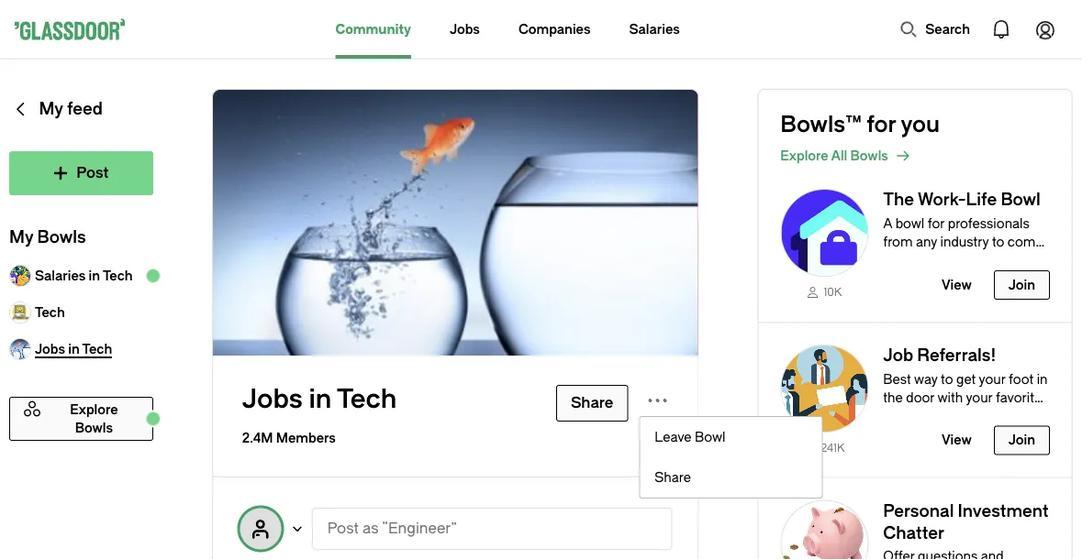 Task type: describe. For each thing, give the bounding box(es) containing it.
1 vertical spatial tech
[[35, 305, 65, 320]]

jobs for jobs
[[450, 22, 480, 37]]

tech for jobs in tech
[[337, 385, 397, 415]]

post as "engineer" button
[[312, 509, 672, 551]]

bowls™ for you
[[781, 112, 940, 138]]

personal
[[883, 502, 954, 521]]

community
[[335, 22, 411, 37]]

companies
[[519, 22, 591, 37]]

jobs link
[[450, 0, 480, 59]]

community link
[[335, 0, 411, 59]]

10k
[[824, 286, 842, 299]]

explore all bowls
[[781, 148, 888, 163]]

toogle identity image
[[239, 508, 283, 552]]

image for bowl image for the work-life bowl
[[781, 189, 869, 277]]

leave bowl
[[655, 430, 726, 445]]

as
[[363, 521, 379, 538]]

241k
[[821, 442, 845, 455]]

personal investment chatter button
[[759, 479, 1072, 560]]

personal investment chatter
[[883, 502, 1049, 543]]

share menu item
[[640, 458, 822, 498]]

for
[[867, 112, 896, 138]]

post
[[328, 521, 359, 538]]

jobs in tech
[[242, 385, 397, 415]]

in for jobs
[[309, 385, 332, 415]]

my feed
[[39, 100, 103, 119]]

chatter
[[883, 524, 945, 543]]

you
[[901, 112, 940, 138]]

leave bowl menu item
[[640, 418, 822, 458]]

share
[[655, 470, 691, 486]]

0 vertical spatial bowls
[[851, 148, 888, 163]]

241k link
[[781, 440, 869, 456]]

all
[[831, 148, 847, 163]]

feed
[[67, 100, 103, 119]]

salaries in tech
[[35, 268, 133, 284]]



Task type: locate. For each thing, give the bounding box(es) containing it.
search
[[925, 22, 970, 37]]

0 horizontal spatial bowl
[[695, 430, 726, 445]]

tech for salaries in tech
[[103, 268, 133, 284]]

image for bowl image for job referrals!
[[781, 345, 869, 433]]

0 horizontal spatial bowls
[[37, 228, 86, 247]]

salaries link
[[629, 0, 680, 59]]

0 horizontal spatial tech
[[35, 305, 65, 320]]

members
[[276, 431, 336, 446]]

salaries for salaries in tech
[[35, 268, 86, 284]]

my feed link
[[9, 89, 153, 151]]

my bowls
[[9, 228, 86, 247]]

life
[[966, 190, 997, 210]]

0 horizontal spatial salaries
[[35, 268, 86, 284]]

1 vertical spatial salaries
[[35, 268, 86, 284]]

bowls™
[[781, 112, 861, 138]]

salaries
[[629, 22, 680, 37], [35, 268, 86, 284]]

2.4m
[[242, 431, 273, 446]]

bowl right life
[[1001, 190, 1041, 210]]

jobs for jobs in tech
[[242, 385, 303, 415]]

1 vertical spatial in
[[309, 385, 332, 415]]

the
[[883, 190, 914, 210]]

explore all bowls link
[[781, 145, 1072, 167]]

1 horizontal spatial jobs
[[450, 22, 480, 37]]

1 horizontal spatial my
[[39, 100, 63, 119]]

tech
[[103, 268, 133, 284], [35, 305, 65, 320], [337, 385, 397, 415]]

salaries inside salaries in tech link
[[35, 268, 86, 284]]

1 horizontal spatial bowl
[[1001, 190, 1041, 210]]

bowl
[[1001, 190, 1041, 210], [695, 430, 726, 445]]

1 horizontal spatial in
[[309, 385, 332, 415]]

jobs left companies
[[450, 22, 480, 37]]

salaries in tech link
[[9, 258, 153, 295]]

"engineer"
[[382, 521, 457, 538]]

0 horizontal spatial my
[[9, 228, 33, 247]]

0 horizontal spatial in
[[89, 268, 100, 284]]

2 image for bowl image from the top
[[781, 345, 869, 433]]

my for my feed
[[39, 100, 63, 119]]

in
[[89, 268, 100, 284], [309, 385, 332, 415]]

image for bowl image
[[781, 189, 869, 277], [781, 345, 869, 433], [781, 501, 869, 560]]

0 vertical spatial image for bowl image
[[781, 189, 869, 277]]

referrals!
[[917, 346, 996, 366]]

in up members
[[309, 385, 332, 415]]

0 vertical spatial bowl
[[1001, 190, 1041, 210]]

bowls right all
[[851, 148, 888, 163]]

my up salaries in tech link
[[9, 228, 33, 247]]

1 vertical spatial my
[[9, 228, 33, 247]]

bowl inside leave bowl menu item
[[695, 430, 726, 445]]

image for bowl image inside personal investment chatter button
[[781, 501, 869, 560]]

2 vertical spatial image for bowl image
[[781, 501, 869, 560]]

1 image for bowl image from the top
[[781, 189, 869, 277]]

0 vertical spatial my
[[39, 100, 63, 119]]

0 vertical spatial jobs
[[450, 22, 480, 37]]

1 vertical spatial image for bowl image
[[781, 345, 869, 433]]

0 vertical spatial in
[[89, 268, 100, 284]]

my
[[39, 100, 63, 119], [9, 228, 33, 247]]

bowls up salaries in tech link
[[37, 228, 86, 247]]

work-
[[918, 190, 966, 210]]

jobs up 2.4m
[[242, 385, 303, 415]]

menu containing leave bowl
[[639, 417, 823, 499]]

the work-life bowl
[[883, 190, 1041, 210]]

job referrals!
[[883, 346, 996, 366]]

1 vertical spatial jobs
[[242, 385, 303, 415]]

0 horizontal spatial jobs
[[242, 385, 303, 415]]

1 horizontal spatial bowls
[[851, 148, 888, 163]]

leave
[[655, 430, 692, 445]]

2 vertical spatial tech
[[337, 385, 397, 415]]

2 horizontal spatial tech
[[337, 385, 397, 415]]

1 vertical spatial bowls
[[37, 228, 86, 247]]

companies link
[[519, 0, 591, 59]]

in for salaries
[[89, 268, 100, 284]]

bowls
[[851, 148, 888, 163], [37, 228, 86, 247]]

bowl right leave
[[695, 430, 726, 445]]

image for bowl image up 241k "link"
[[781, 345, 869, 433]]

image for bowl image up 10k link
[[781, 189, 869, 277]]

menu
[[639, 417, 823, 499]]

job
[[883, 346, 913, 366]]

10k link
[[781, 285, 869, 300]]

0 vertical spatial tech
[[103, 268, 133, 284]]

tech link
[[9, 295, 153, 331]]

my left feed
[[39, 100, 63, 119]]

2.4m members
[[242, 431, 336, 446]]

post as "engineer"
[[328, 521, 457, 538]]

search button
[[891, 11, 979, 48]]

image for bowl image down 241k "link"
[[781, 501, 869, 560]]

salaries for salaries
[[629, 22, 680, 37]]

explore
[[781, 148, 829, 163]]

0 vertical spatial salaries
[[629, 22, 680, 37]]

1 horizontal spatial tech
[[103, 268, 133, 284]]

in up tech link
[[89, 268, 100, 284]]

3 image for bowl image from the top
[[781, 501, 869, 560]]

investment
[[958, 502, 1049, 521]]

1 vertical spatial bowl
[[695, 430, 726, 445]]

jobs
[[450, 22, 480, 37], [242, 385, 303, 415]]

my for my bowls
[[9, 228, 33, 247]]

1 horizontal spatial salaries
[[629, 22, 680, 37]]



Task type: vqa. For each thing, say whether or not it's contained in the screenshot.
Jobs in Tech's Tech
yes



